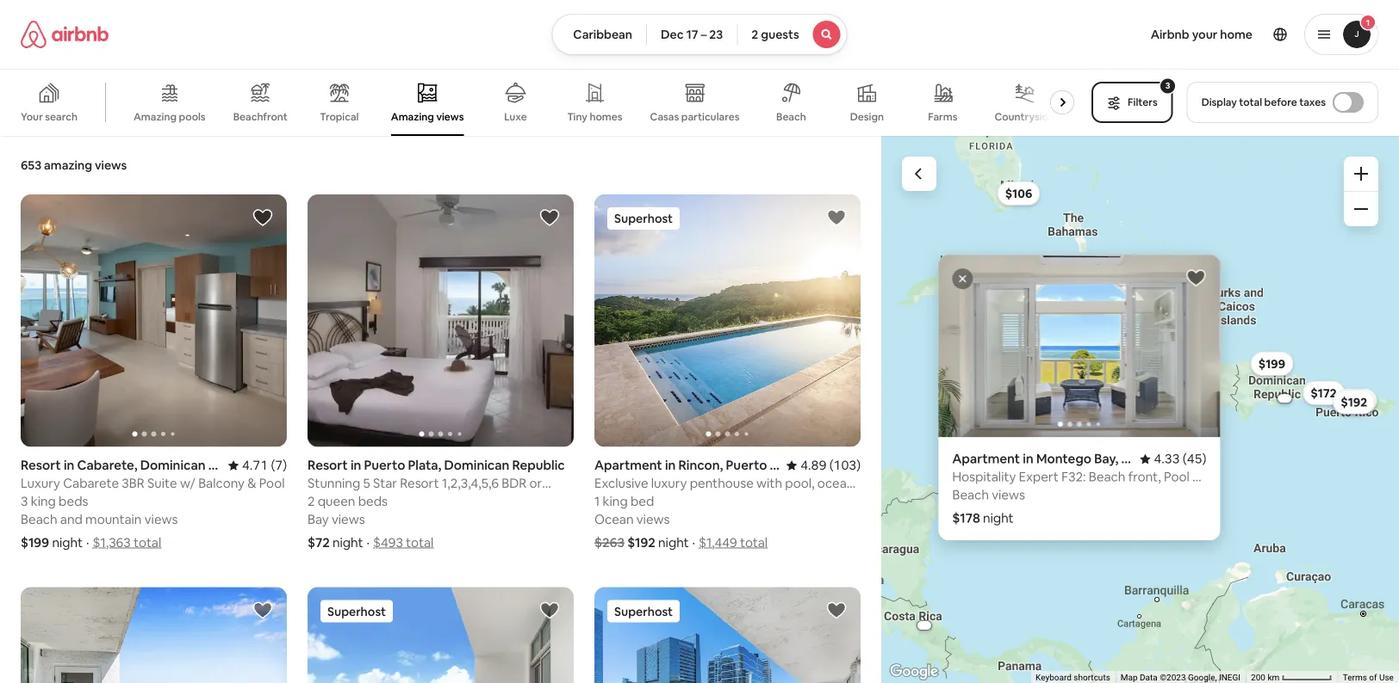 Task type: vqa. For each thing, say whether or not it's contained in the screenshot.
for
no



Task type: describe. For each thing, give the bounding box(es) containing it.
homes
[[590, 110, 622, 124]]

2 guests
[[751, 27, 799, 42]]

use
[[1379, 673, 1394, 684]]

caribbean button
[[552, 14, 647, 55]]

display total before taxes
[[1201, 96, 1326, 109]]

$1,363
[[93, 535, 131, 552]]

653 amazing views
[[21, 158, 127, 173]]

3 inside luxury cabarete 3br suite w/ balcony & pool 3 king beds beach and mountain views $199 night · $1,363 total
[[21, 494, 28, 511]]

search
[[45, 110, 78, 124]]

4.89 out of 5 average rating,  103 reviews image
[[787, 458, 861, 474]]

before
[[1264, 96, 1297, 109]]

2 for 2 queen beds bay views $72 night · $493 total
[[308, 494, 315, 511]]

tiny homes
[[567, 110, 622, 124]]

guests
[[761, 27, 799, 42]]

beds inside luxury cabarete 3br suite w/ balcony & pool 3 king beds beach and mountain views $199 night · $1,363 total
[[59, 494, 88, 511]]

of
[[1369, 673, 1377, 684]]

zoom in image
[[1354, 167, 1368, 181]]

none search field containing caribbean
[[552, 14, 847, 55]]

dominican
[[444, 458, 509, 474]]

amazing pools
[[133, 110, 206, 124]]

$106
[[1005, 186, 1032, 201]]

4.89 (103)
[[800, 458, 861, 474]]

1 add to wishlist: condo in miami, florida image from the left
[[252, 601, 273, 622]]

(7)
[[271, 458, 287, 474]]

4.33 out of 5 average rating,  45 reviews image
[[1140, 451, 1206, 468]]

$72
[[308, 535, 330, 552]]

$192 button
[[1333, 391, 1375, 415]]

data
[[1140, 673, 1158, 684]]

countryside
[[994, 110, 1055, 124]]

your
[[21, 110, 43, 124]]

balcony
[[198, 476, 245, 492]]

farms
[[928, 110, 957, 124]]

google,
[[1188, 673, 1217, 684]]

3br
[[122, 476, 145, 492]]

17
[[686, 27, 698, 42]]

views inside 2 queen beds bay views $72 night · $493 total
[[332, 512, 365, 529]]

your
[[1192, 27, 1217, 42]]

ocean
[[594, 512, 634, 529]]

terms of use link
[[1343, 673, 1394, 684]]

23
[[709, 27, 723, 42]]

terms
[[1343, 673, 1367, 684]]

· inside 1 king bed ocean views $263 $192 night · $1,449 total
[[692, 535, 695, 552]]

$263
[[594, 535, 624, 552]]

200 km button
[[1246, 672, 1338, 684]]

display
[[1201, 96, 1237, 109]]

1 king bed ocean views $263 $192 night · $1,449 total
[[594, 494, 768, 552]]

caribbean
[[573, 27, 632, 42]]

4.71 out of 5 average rating,  7 reviews image
[[228, 458, 287, 474]]

200 km
[[1251, 673, 1282, 684]]

km
[[1268, 673, 1280, 684]]

and
[[60, 512, 83, 529]]

$120
[[1343, 393, 1369, 409]]

pool
[[259, 476, 285, 492]]

total inside 2 queen beds bay views $72 night · $493 total
[[406, 535, 434, 552]]

map data ©2023 google, inegi
[[1121, 673, 1241, 684]]

views inside 1 king bed ocean views $263 $192 night · $1,449 total
[[636, 512, 670, 529]]

dec
[[661, 27, 684, 42]]

bay
[[308, 512, 329, 529]]

total inside luxury cabarete 3br suite w/ balcony & pool 3 king beds beach and mountain views $199 night · $1,363 total
[[134, 535, 161, 552]]

(45)
[[1183, 451, 1206, 468]]

close image
[[957, 274, 968, 284]]

add to wishlist: apartment in rincon, puerto rico image
[[826, 208, 847, 228]]

amazing views
[[391, 110, 464, 123]]

653
[[21, 158, 41, 173]]

$120 button
[[1335, 389, 1377, 413]]

google map
showing 43 stays. region
[[881, 136, 1399, 684]]

2 add to wishlist: condo in miami, florida image from the left
[[539, 601, 560, 622]]

display total before taxes button
[[1187, 82, 1378, 123]]

night inside luxury cabarete 3br suite w/ balcony & pool 3 king beds beach and mountain views $199 night · $1,363 total
[[52, 535, 83, 552]]

add to wishlist: resort in cabarete, dominican republic image
[[252, 208, 273, 228]]

· inside luxury cabarete 3br suite w/ balcony & pool 3 king beds beach and mountain views $199 night · $1,363 total
[[86, 535, 89, 552]]

filters button
[[1092, 82, 1173, 123]]

add to wishlist: resort in puerto plata, dominican republic image
[[539, 208, 560, 228]]

tropical
[[320, 110, 359, 124]]

4.33 (45)
[[1154, 451, 1206, 468]]

4.71
[[242, 458, 268, 474]]

(103)
[[829, 458, 861, 474]]

$199 button
[[1251, 352, 1293, 376]]

suite
[[147, 476, 177, 492]]

beachfront
[[233, 110, 288, 124]]

1 button
[[1304, 14, 1378, 55]]

republic
[[512, 458, 565, 474]]

3 add to wishlist: condo in miami, florida image from the left
[[826, 601, 847, 622]]

dec 17 – 23
[[661, 27, 723, 42]]

beach inside luxury cabarete 3br suite w/ balcony & pool 3 king beds beach and mountain views $199 night · $1,363 total
[[21, 512, 57, 529]]

night inside 1 king bed ocean views $263 $192 night · $1,449 total
[[658, 535, 689, 552]]

©2023
[[1160, 673, 1186, 684]]

$1,363 total button
[[93, 535, 161, 552]]

$199 inside luxury cabarete 3br suite w/ balcony & pool 3 king beds beach and mountain views $199 night · $1,363 total
[[21, 535, 49, 552]]

bed
[[631, 494, 654, 511]]

2 guests button
[[737, 14, 847, 55]]

design
[[850, 110, 884, 124]]

$192 inside 1 king bed ocean views $263 $192 night · $1,449 total
[[627, 535, 655, 552]]

cabarete
[[63, 476, 119, 492]]



Task type: locate. For each thing, give the bounding box(es) containing it.
4.33
[[1154, 451, 1180, 468]]

0 vertical spatial 1
[[1366, 17, 1370, 28]]

amazing
[[391, 110, 434, 123], [133, 110, 177, 124]]

3 · from the left
[[692, 535, 695, 552]]

1 for 1
[[1366, 17, 1370, 28]]

$199 inside button
[[1258, 356, 1285, 372]]

total right the $1,363
[[134, 535, 161, 552]]

$172
[[1311, 386, 1337, 401]]

1 horizontal spatial ·
[[367, 535, 370, 552]]

luxury cabarete 3br suite w/ balcony & pool 3 king beds beach and mountain views $199 night · $1,363 total
[[21, 476, 285, 552]]

2 inside button
[[751, 27, 758, 42]]

0 vertical spatial $199
[[1258, 356, 1285, 372]]

$178 button
[[1057, 385, 1102, 411]]

map
[[1121, 673, 1138, 684]]

0 horizontal spatial ·
[[86, 535, 89, 552]]

amazing left the pools
[[133, 110, 177, 124]]

profile element
[[868, 0, 1378, 69]]

zoom out image
[[1354, 202, 1368, 216]]

night
[[983, 511, 1014, 527], [52, 535, 83, 552], [332, 535, 363, 552], [658, 535, 689, 552]]

group
[[0, 69, 1081, 136], [21, 195, 287, 448], [308, 195, 574, 448], [594, 195, 861, 448], [939, 255, 1220, 438], [21, 588, 287, 684], [308, 588, 574, 684], [594, 588, 861, 684]]

filters
[[1128, 96, 1158, 109]]

group containing amazing views
[[0, 69, 1081, 136]]

1 horizontal spatial beds
[[358, 494, 388, 511]]

$178 inside button
[[1065, 390, 1094, 406]]

beach
[[776, 110, 806, 124], [952, 487, 989, 504], [21, 512, 57, 529]]

beach for beach views $178 night
[[952, 487, 989, 504]]

$192 inside button
[[1341, 395, 1367, 410]]

1 horizontal spatial amazing
[[391, 110, 434, 123]]

night inside 2 queen beds bay views $72 night · $493 total
[[332, 535, 363, 552]]

total right $493
[[406, 535, 434, 552]]

total inside button
[[1239, 96, 1262, 109]]

2 · from the left
[[367, 535, 370, 552]]

total right $1,449
[[740, 535, 768, 552]]

0 vertical spatial 2
[[751, 27, 758, 42]]

1 vertical spatial $192
[[627, 535, 655, 552]]

0 horizontal spatial beach
[[21, 512, 57, 529]]

puerto
[[364, 458, 405, 474]]

0 horizontal spatial 2
[[308, 494, 315, 511]]

beds up and
[[59, 494, 88, 511]]

$192
[[1341, 395, 1367, 410], [627, 535, 655, 552]]

1 · from the left
[[86, 535, 89, 552]]

amazing
[[44, 158, 92, 173]]

0 horizontal spatial 1
[[594, 494, 600, 511]]

king down luxury in the left bottom of the page
[[31, 494, 56, 511]]

$225 button
[[1054, 388, 1097, 412]]

1 vertical spatial $178
[[952, 511, 980, 527]]

0 vertical spatial beach
[[776, 110, 806, 124]]

· inside 2 queen beds bay views $72 night · $493 total
[[367, 535, 370, 552]]

1 vertical spatial $199
[[21, 535, 49, 552]]

2 horizontal spatial ·
[[692, 535, 695, 552]]

None search field
[[552, 14, 847, 55]]

1 vertical spatial beach
[[952, 487, 989, 504]]

views inside luxury cabarete 3br suite w/ balcony & pool 3 king beds beach and mountain views $199 night · $1,363 total
[[145, 512, 178, 529]]

0 vertical spatial $178
[[1065, 390, 1094, 406]]

· left $493
[[367, 535, 370, 552]]

$1,449 total button
[[699, 535, 768, 552]]

2 left guests
[[751, 27, 758, 42]]

particulares
[[681, 110, 739, 123]]

1 horizontal spatial 3
[[1165, 80, 1170, 91]]

3
[[1165, 80, 1170, 91], [21, 494, 28, 511]]

beach for beach
[[776, 110, 806, 124]]

1 for 1 king bed ocean views $263 $192 night · $1,449 total
[[594, 494, 600, 511]]

0 horizontal spatial add to wishlist: condo in miami, florida image
[[252, 601, 273, 622]]

0 horizontal spatial amazing
[[133, 110, 177, 124]]

google image
[[886, 662, 943, 684]]

beds
[[59, 494, 88, 511], [358, 494, 388, 511]]

2 for 2 guests
[[751, 27, 758, 42]]

$178 inside beach views $178 night
[[952, 511, 980, 527]]

3 down airbnb
[[1165, 80, 1170, 91]]

2 horizontal spatial beach
[[952, 487, 989, 504]]

views
[[436, 110, 464, 123], [95, 158, 127, 173], [992, 487, 1025, 504], [145, 512, 178, 529], [332, 512, 365, 529], [636, 512, 670, 529]]

0 horizontal spatial beds
[[59, 494, 88, 511]]

· left the $1,363
[[86, 535, 89, 552]]

king up ocean
[[603, 494, 628, 511]]

1 inside 1 king bed ocean views $263 $192 night · $1,449 total
[[594, 494, 600, 511]]

200
[[1251, 673, 1266, 684]]

luxury
[[21, 476, 60, 492]]

1 vertical spatial 1
[[594, 494, 600, 511]]

taxes
[[1299, 96, 1326, 109]]

amazing for amazing pools
[[133, 110, 177, 124]]

2 beds from the left
[[358, 494, 388, 511]]

beach inside beach views $178 night
[[952, 487, 989, 504]]

$493
[[373, 535, 403, 552]]

2 king from the left
[[603, 494, 628, 511]]

1 beds from the left
[[59, 494, 88, 511]]

2 horizontal spatial add to wishlist: condo in miami, florida image
[[826, 601, 847, 622]]

group inside google map
showing 43 stays. region
[[939, 255, 1220, 438]]

beach inside group
[[776, 110, 806, 124]]

1 king from the left
[[31, 494, 56, 511]]

beach views $178 night
[[952, 487, 1025, 527]]

0 horizontal spatial $199
[[21, 535, 49, 552]]

casas
[[650, 110, 679, 123]]

4.71 (7)
[[242, 458, 287, 474]]

king inside 1 king bed ocean views $263 $192 night · $1,449 total
[[603, 494, 628, 511]]

0 vertical spatial $192
[[1341, 395, 1367, 410]]

keyboard shortcuts
[[1036, 673, 1110, 684]]

total inside 1 king bed ocean views $263 $192 night · $1,449 total
[[740, 535, 768, 552]]

0 horizontal spatial 3
[[21, 494, 28, 511]]

$493 total button
[[373, 535, 434, 552]]

amazing right tropical
[[391, 110, 434, 123]]

1 vertical spatial 2
[[308, 494, 315, 511]]

pools
[[179, 110, 206, 124]]

views inside beach views $178 night
[[992, 487, 1025, 504]]

1 horizontal spatial $178
[[1065, 390, 1094, 406]]

total
[[1239, 96, 1262, 109], [134, 535, 161, 552], [406, 535, 434, 552], [740, 535, 768, 552]]

1 horizontal spatial 2
[[751, 27, 758, 42]]

plata,
[[408, 458, 441, 474]]

add to wishlist image
[[1186, 268, 1206, 289]]

· left $1,449
[[692, 535, 695, 552]]

4.89
[[800, 458, 826, 474]]

resort in puerto plata, dominican republic
[[308, 458, 565, 474]]

tiny
[[567, 110, 587, 124]]

beds right the queen
[[358, 494, 388, 511]]

1 vertical spatial 3
[[21, 494, 28, 511]]

shortcuts
[[1074, 673, 1110, 684]]

airbnb
[[1151, 27, 1189, 42]]

inegi
[[1219, 673, 1241, 684]]

3 down luxury in the left bottom of the page
[[21, 494, 28, 511]]

–
[[701, 27, 707, 42]]

beds inside 2 queen beds bay views $72 night · $493 total
[[358, 494, 388, 511]]

home
[[1220, 27, 1253, 42]]

$225
[[1062, 392, 1090, 407]]

2 up bay
[[308, 494, 315, 511]]

amazing for amazing views
[[391, 110, 434, 123]]

·
[[86, 535, 89, 552], [367, 535, 370, 552], [692, 535, 695, 552]]

king inside luxury cabarete 3br suite w/ balcony & pool 3 king beds beach and mountain views $199 night · $1,363 total
[[31, 494, 56, 511]]

1 horizontal spatial 1
[[1366, 17, 1370, 28]]

add to wishlist: condo in miami, florida image
[[252, 601, 273, 622], [539, 601, 560, 622], [826, 601, 847, 622]]

0 vertical spatial 3
[[1165, 80, 1170, 91]]

terms of use
[[1343, 673, 1394, 684]]

1 inside dropdown button
[[1366, 17, 1370, 28]]

total left before
[[1239, 96, 1262, 109]]

$232
[[1340, 395, 1368, 410]]

1 horizontal spatial add to wishlist: condo in miami, florida image
[[539, 601, 560, 622]]

dec 17 – 23 button
[[646, 14, 738, 55]]

queen
[[318, 494, 355, 511]]

1 horizontal spatial $192
[[1341, 395, 1367, 410]]

2 inside 2 queen beds bay views $72 night · $493 total
[[308, 494, 315, 511]]

keyboard shortcuts button
[[1036, 672, 1110, 684]]

&
[[247, 476, 256, 492]]

your search
[[21, 110, 78, 124]]

night inside beach views $178 night
[[983, 511, 1014, 527]]

$232 button
[[1332, 391, 1376, 415]]

airbnb your home link
[[1140, 16, 1263, 53]]

2 vertical spatial beach
[[21, 512, 57, 529]]

casas particulares
[[650, 110, 739, 123]]

0 horizontal spatial $192
[[627, 535, 655, 552]]

1
[[1366, 17, 1370, 28], [594, 494, 600, 511]]

0 horizontal spatial $178
[[952, 511, 980, 527]]

1 horizontal spatial $199
[[1258, 356, 1285, 372]]

in
[[351, 458, 361, 474]]

0 horizontal spatial king
[[31, 494, 56, 511]]

luxe
[[504, 110, 527, 124]]

1 horizontal spatial king
[[603, 494, 628, 511]]

resort
[[308, 458, 348, 474]]

2
[[751, 27, 758, 42], [308, 494, 315, 511]]

1 horizontal spatial beach
[[776, 110, 806, 124]]

airbnb your home
[[1151, 27, 1253, 42]]



